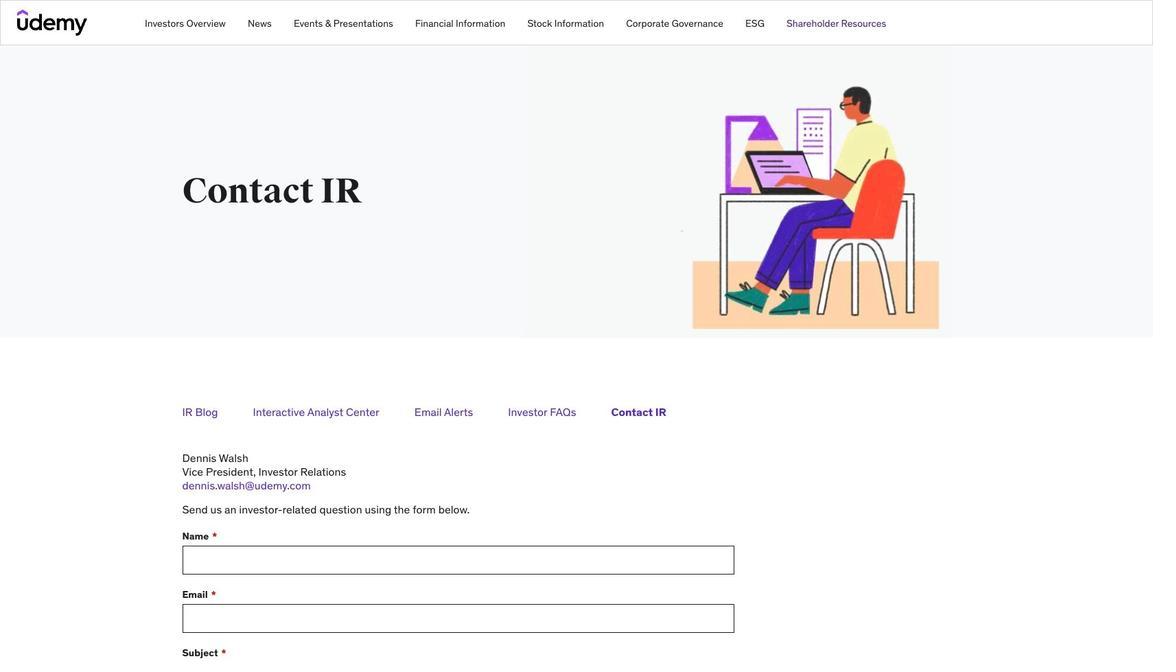 Task type: locate. For each thing, give the bounding box(es) containing it.
None text field
[[182, 546, 735, 575]]

None email field
[[182, 604, 735, 633]]



Task type: describe. For each thing, give the bounding box(es) containing it.
udemy image
[[17, 10, 87, 36]]



Task type: vqa. For each thing, say whether or not it's contained in the screenshot.
the right -
no



